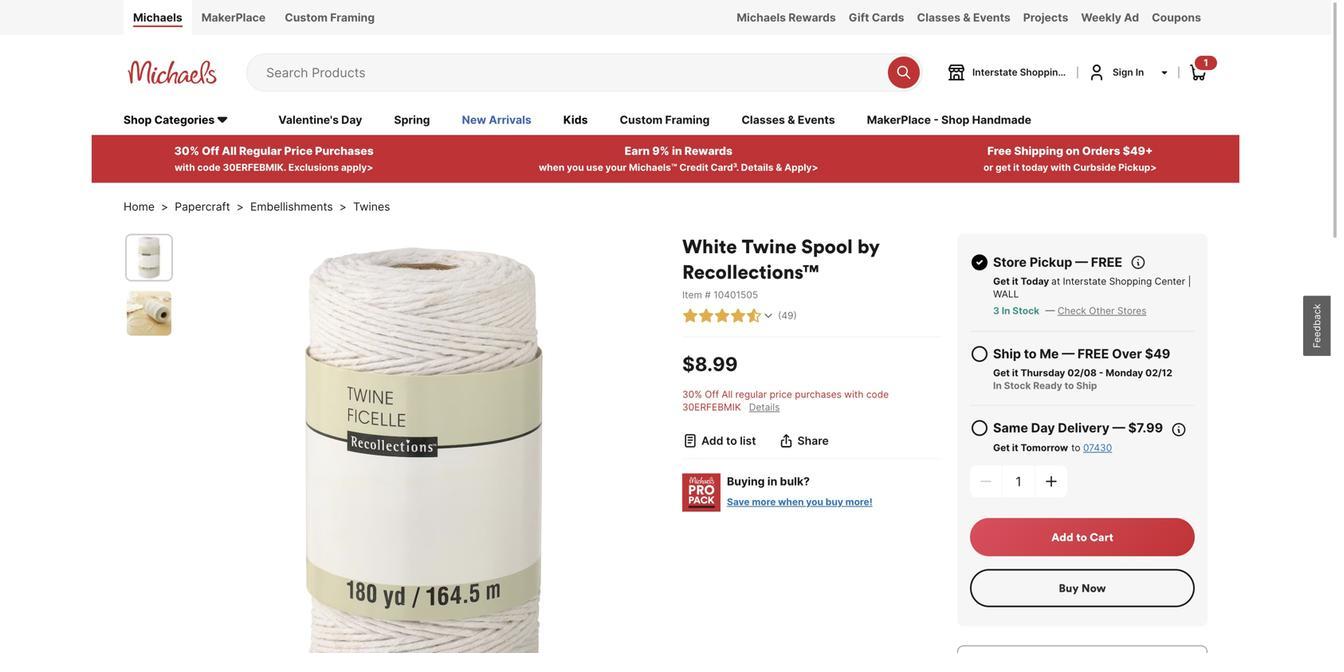 Task type: vqa. For each thing, say whether or not it's contained in the screenshot.
three water hyacinth baskets in white, brown and tan image
no



Task type: locate. For each thing, give the bounding box(es) containing it.
2 vertical spatial get
[[993, 443, 1010, 454]]

1 horizontal spatial code
[[867, 389, 889, 401]]

shopping down the projects
[[1020, 66, 1064, 78]]

1 vertical spatial 30%
[[682, 389, 702, 401]]

0 horizontal spatial when
[[539, 162, 565, 174]]

tabler image down item
[[682, 308, 698, 324]]

1 vertical spatial -
[[1099, 368, 1104, 379]]

all inside 30% off all regular price purchases with code 30erfebmik. exclusions apply>
[[222, 144, 237, 158]]

add to list button
[[682, 434, 756, 449]]

free up 02/08
[[1078, 347, 1109, 362]]

tabler image down #
[[698, 308, 714, 324]]

0 vertical spatial free
[[1091, 255, 1123, 270]]

store
[[993, 255, 1027, 270]]

&
[[963, 11, 971, 24], [788, 113, 795, 127], [776, 162, 782, 174]]

1 horizontal spatial events
[[973, 11, 1011, 24]]

store pickup — free
[[993, 255, 1123, 270]]

10401505
[[714, 290, 758, 301]]

1 vertical spatial makerplace
[[867, 113, 931, 127]]

classes up apply>
[[742, 113, 785, 127]]

0 vertical spatial center
[[1067, 66, 1098, 78]]

1 horizontal spatial classes & events
[[917, 11, 1011, 24]]

custom framing
[[285, 11, 375, 24], [620, 113, 710, 127]]

0 vertical spatial day
[[341, 113, 362, 127]]

get down the same
[[993, 443, 1010, 454]]

ship up "thursday"
[[993, 347, 1021, 362]]

get inside get it thursday 02/08 - monday 02/12 in stock ready to ship
[[993, 368, 1010, 379]]

shopping inside button
[[1020, 66, 1064, 78]]

get for wall
[[993, 276, 1010, 288]]

0 vertical spatial all
[[222, 144, 237, 158]]

code
[[197, 162, 221, 174], [867, 389, 889, 401]]

1 horizontal spatial >
[[237, 200, 244, 214]]

bulk?
[[780, 475, 810, 489]]

when inside buying in bulk? save more when you buy more!
[[778, 497, 804, 508]]

tabler image
[[682, 308, 698, 324], [730, 308, 746, 324], [746, 308, 762, 324], [682, 434, 698, 449]]

makerplace down search button icon
[[867, 113, 931, 127]]

classes & events link right cards
[[911, 0, 1017, 35]]

30erfebmik.
[[223, 162, 286, 174]]

center
[[1067, 66, 1098, 78], [1155, 276, 1186, 288]]

free shipping on orders $49+ or get it today with curbside pickup>
[[984, 144, 1157, 174]]

0 horizontal spatial day
[[341, 113, 362, 127]]

0 vertical spatial framing
[[330, 11, 375, 24]]

get inside get it today at interstate shopping center | wall
[[993, 276, 1010, 288]]

in inside buying in bulk? save more when you buy more!
[[768, 475, 778, 489]]

with down on
[[1051, 162, 1071, 174]]

— left the 'check' at right top
[[1046, 306, 1055, 317]]

1 vertical spatial you
[[806, 497, 824, 508]]

get
[[993, 276, 1010, 288], [993, 368, 1010, 379], [993, 443, 1010, 454]]

0 vertical spatial custom framing link
[[275, 0, 384, 35]]

interstate up handmade
[[973, 66, 1018, 78]]

button to increment counter for number stepper image
[[1044, 474, 1060, 490]]

in inside dropdown button
[[1136, 66, 1144, 78]]

2 michaels from the left
[[737, 11, 786, 24]]

add left cart
[[1052, 531, 1074, 545]]

0 horizontal spatial add
[[702, 435, 724, 448]]

credit
[[680, 162, 709, 174]]

to left me
[[1024, 347, 1037, 362]]

it for today
[[1012, 276, 1019, 288]]

0 horizontal spatial shopping
[[1020, 66, 1064, 78]]

get left "thursday"
[[993, 368, 1010, 379]]

off down shop categories link in the left of the page
[[202, 144, 219, 158]]

day up purchases
[[341, 113, 362, 127]]

code for purchases
[[197, 162, 221, 174]]

interstate inside button
[[973, 66, 1018, 78]]

0 vertical spatial interstate
[[973, 66, 1018, 78]]

0 vertical spatial off
[[202, 144, 219, 158]]

classes & events right cards
[[917, 11, 1011, 24]]

— right me
[[1062, 347, 1075, 362]]

1 horizontal spatial interstate
[[1063, 276, 1107, 288]]

9%
[[652, 144, 670, 158]]

1 horizontal spatial day
[[1031, 421, 1055, 436]]

with up the 'papercraft'
[[175, 162, 195, 174]]

recollections™
[[682, 260, 820, 284]]

custom for leftmost custom framing link
[[285, 11, 328, 24]]

in right 3 in the top right of the page
[[1002, 306, 1011, 317]]

with inside 30% off all regular price purchases with code 30erfebmik. exclusions apply>
[[175, 162, 195, 174]]

it left "thursday"
[[1012, 368, 1019, 379]]

buy now button
[[970, 570, 1195, 608]]

1 vertical spatial ship
[[1077, 380, 1097, 392]]

& for bottommost classes & events link
[[788, 113, 795, 127]]

classes & events
[[917, 11, 1011, 24], [742, 113, 835, 127]]

it
[[1013, 162, 1020, 174], [1012, 276, 1019, 288], [1012, 368, 1019, 379], [1012, 443, 1019, 454]]

add inside button
[[1052, 531, 1074, 545]]

interstate
[[973, 66, 1018, 78], [1063, 276, 1107, 288]]

with for purchases
[[175, 162, 195, 174]]

0 vertical spatial shopping
[[1020, 66, 1064, 78]]

1 vertical spatial all
[[722, 389, 733, 401]]

1 vertical spatial events
[[798, 113, 835, 127]]

valentine's
[[278, 113, 339, 127]]

classes & events up apply>
[[742, 113, 835, 127]]

tabler image up stores
[[1131, 255, 1147, 271]]

it down the same
[[1012, 443, 1019, 454]]

shopping inside get it today at interstate shopping center | wall
[[1109, 276, 1152, 288]]

to down same day delivery — $7.99
[[1072, 443, 1081, 454]]

in inside get it thursday 02/08 - monday 02/12 in stock ready to ship
[[993, 380, 1002, 392]]

0 horizontal spatial >
[[161, 200, 168, 214]]

to inside the add to cart button
[[1077, 531, 1087, 545]]

3 > from the left
[[339, 200, 347, 214]]

custom right makerplace link
[[285, 11, 328, 24]]

michaels
[[133, 11, 182, 24], [737, 11, 786, 24]]

tabler image
[[1131, 255, 1147, 271], [698, 308, 714, 324], [714, 308, 730, 324], [762, 310, 775, 323], [970, 345, 989, 364], [970, 419, 989, 438]]

shopping
[[1020, 66, 1064, 78], [1109, 276, 1152, 288]]

shop
[[124, 113, 152, 127], [942, 113, 970, 127]]

0 horizontal spatial with
[[175, 162, 195, 174]]

1 vertical spatial get
[[993, 368, 1010, 379]]

1 horizontal spatial ship
[[1077, 380, 1097, 392]]

1 vertical spatial custom framing
[[620, 113, 710, 127]]

0 horizontal spatial classes & events
[[742, 113, 835, 127]]

get for stock
[[993, 368, 1010, 379]]

0 vertical spatial in
[[1136, 66, 1144, 78]]

0 horizontal spatial classes
[[742, 113, 785, 127]]

coupons
[[1152, 11, 1202, 24]]

0 horizontal spatial shop
[[124, 113, 152, 127]]

1 vertical spatial shopping
[[1109, 276, 1152, 288]]

with inside 30% off all regular price purchases with code 30erfebmik
[[845, 389, 864, 401]]

center left sign
[[1067, 66, 1098, 78]]

gift
[[849, 11, 869, 24]]

rewards up "credit" in the top of the page
[[685, 144, 733, 158]]

you inside earn 9% in rewards when you use your michaels™ credit card³. details & apply>
[[567, 162, 584, 174]]

1 vertical spatial free
[[1078, 347, 1109, 362]]

0 vertical spatial when
[[539, 162, 565, 174]]

0 horizontal spatial framing
[[330, 11, 375, 24]]

arrivals
[[489, 113, 532, 127]]

0 vertical spatial ship
[[993, 347, 1021, 362]]

projects
[[1023, 11, 1069, 24]]

& for topmost classes & events link
[[963, 11, 971, 24]]

classes right cards
[[917, 11, 961, 24]]

you left buy
[[806, 497, 824, 508]]

shop left categories
[[124, 113, 152, 127]]

1 horizontal spatial with
[[845, 389, 864, 401]]

1 horizontal spatial center
[[1155, 276, 1186, 288]]

0 horizontal spatial events
[[798, 113, 835, 127]]

details down "regular" at the bottom
[[749, 402, 780, 414]]

add
[[702, 435, 724, 448], [1052, 531, 1074, 545]]

regular
[[736, 389, 767, 401]]

1 vertical spatial custom
[[620, 113, 663, 127]]

1 michaels from the left
[[133, 11, 182, 24]]

custom framing link
[[275, 0, 384, 35], [620, 112, 710, 130]]

day for same
[[1031, 421, 1055, 436]]

day inside 'link'
[[341, 113, 362, 127]]

30% off all regular price purchases with code 30erfebmik
[[682, 389, 889, 414]]

1 vertical spatial framing
[[665, 113, 710, 127]]

1 horizontal spatial &
[[788, 113, 795, 127]]

add inside popup button
[[702, 435, 724, 448]]

30% up the 30erfebmik
[[682, 389, 702, 401]]

it for tomorrow
[[1012, 443, 1019, 454]]

1 vertical spatial interstate
[[1063, 276, 1107, 288]]

code up papercraft link
[[197, 162, 221, 174]]

0 horizontal spatial all
[[222, 144, 237, 158]]

0 vertical spatial events
[[973, 11, 1011, 24]]

0 horizontal spatial interstate
[[973, 66, 1018, 78]]

twine
[[742, 235, 797, 259]]

it inside get it thursday 02/08 - monday 02/12 in stock ready to ship
[[1012, 368, 1019, 379]]

framing
[[330, 11, 375, 24], [665, 113, 710, 127]]

2 horizontal spatial &
[[963, 11, 971, 24]]

in up the same
[[993, 380, 1002, 392]]

rewards
[[789, 11, 836, 24], [685, 144, 733, 158]]

$49+
[[1123, 144, 1153, 158]]

by
[[858, 235, 880, 259]]

1 horizontal spatial -
[[1099, 368, 1104, 379]]

1 vertical spatial classes & events
[[742, 113, 835, 127]]

ship down 02/08
[[1077, 380, 1097, 392]]

get up wall
[[993, 276, 1010, 288]]

1 horizontal spatial classes & events link
[[911, 0, 1017, 35]]

day for valentine's
[[341, 113, 362, 127]]

30% inside 30% off all regular price purchases with code 30erfebmik
[[682, 389, 702, 401]]

weekly ad link
[[1075, 0, 1146, 35]]

tabler image left add to list
[[682, 434, 698, 449]]

0 vertical spatial rewards
[[789, 11, 836, 24]]

to down 02/08
[[1065, 380, 1074, 392]]

new arrivals link
[[462, 112, 532, 130]]

it for thursday
[[1012, 368, 1019, 379]]

30% off all regular price purchases with code 30erfebmik. exclusions apply>
[[174, 144, 374, 174]]

details inside earn 9% in rewards when you use your michaels™ credit card³. details & apply>
[[741, 162, 774, 174]]

1 vertical spatial classes
[[742, 113, 785, 127]]

search button image
[[896, 64, 912, 80]]

> right the 'papercraft'
[[237, 200, 244, 214]]

save more when you buy more! link
[[727, 497, 873, 508]]

30% inside 30% off all regular price purchases with code 30erfebmik. exclusions apply>
[[174, 144, 199, 158]]

0 vertical spatial -
[[934, 113, 939, 127]]

in inside earn 9% in rewards when you use your michaels™ credit card³. details & apply>
[[672, 144, 682, 158]]

price
[[284, 144, 313, 158]]

1 vertical spatial in
[[1002, 306, 1011, 317]]

off up the 30erfebmik
[[705, 389, 719, 401]]

stock down "thursday"
[[1004, 380, 1031, 392]]

> left twines link
[[339, 200, 347, 214]]

all up the 30erfebmik.
[[222, 144, 237, 158]]

— left $7.99
[[1113, 421, 1126, 436]]

classes & events link up apply>
[[742, 112, 835, 130]]

events left the projects
[[973, 11, 1011, 24]]

1 vertical spatial custom framing link
[[620, 112, 710, 130]]

0 horizontal spatial custom
[[285, 11, 328, 24]]

07430
[[1083, 443, 1112, 454]]

& left apply>
[[776, 162, 782, 174]]

in for 3
[[1002, 306, 1011, 317]]

free up get it today at interstate shopping center | wall
[[1091, 255, 1123, 270]]

it inside get it today at interstate shopping center | wall
[[1012, 276, 1019, 288]]

code inside 30% off all regular price purchases with code 30erfebmik. exclusions apply>
[[197, 162, 221, 174]]

shop left handmade
[[942, 113, 970, 127]]

today
[[1021, 276, 1049, 288]]

0 vertical spatial in
[[672, 144, 682, 158]]

makerplace for makerplace - shop handmade
[[867, 113, 931, 127]]

1 get from the top
[[993, 276, 1010, 288]]

or
[[984, 162, 994, 174]]

it right get
[[1013, 162, 1020, 174]]

— for me
[[1062, 347, 1075, 362]]

to left cart
[[1077, 531, 1087, 545]]

3 in stock — check other stores
[[993, 306, 1147, 317]]

0 horizontal spatial off
[[202, 144, 219, 158]]

curbside
[[1074, 162, 1116, 174]]

0 horizontal spatial 30%
[[174, 144, 199, 158]]

1 horizontal spatial all
[[722, 389, 733, 401]]

when down bulk?
[[778, 497, 804, 508]]

coupons link
[[1146, 0, 1208, 35]]

1 horizontal spatial framing
[[665, 113, 710, 127]]

1 vertical spatial code
[[867, 389, 889, 401]]

0 horizontal spatial custom framing
[[285, 11, 375, 24]]

custom up 'earn'
[[620, 113, 663, 127]]

off inside 30% off all regular price purchases with code 30erfebmik
[[705, 389, 719, 401]]

custom for the rightmost custom framing link
[[620, 113, 663, 127]]

30% down shop categories link in the left of the page
[[174, 144, 199, 158]]

interstate shopping center button
[[947, 63, 1098, 82]]

1 horizontal spatial add
[[1052, 531, 1074, 545]]

tabler image left the same
[[970, 419, 989, 438]]

me
[[1040, 347, 1059, 362]]

- left handmade
[[934, 113, 939, 127]]

day
[[341, 113, 362, 127], [1031, 421, 1055, 436]]

1 vertical spatial details
[[749, 402, 780, 414]]

0 horizontal spatial in
[[672, 144, 682, 158]]

0 vertical spatial classes & events link
[[911, 0, 1017, 35]]

cart
[[1090, 531, 1114, 545]]

2 shop from the left
[[942, 113, 970, 127]]

1 vertical spatial stock
[[1004, 380, 1031, 392]]

1 vertical spatial day
[[1031, 421, 1055, 436]]

- right 02/08
[[1099, 368, 1104, 379]]

1 horizontal spatial in
[[768, 475, 778, 489]]

2 horizontal spatial with
[[1051, 162, 1071, 174]]

0 horizontal spatial center
[[1067, 66, 1098, 78]]

1 horizontal spatial when
[[778, 497, 804, 508]]

- inside get it thursday 02/08 - monday 02/12 in stock ready to ship
[[1099, 368, 1104, 379]]

day up tomorrow
[[1031, 421, 1055, 436]]

1 horizontal spatial custom framing
[[620, 113, 710, 127]]

off for regular
[[705, 389, 719, 401]]

1 horizontal spatial makerplace
[[867, 113, 931, 127]]

2 > from the left
[[237, 200, 244, 214]]

classes & events for topmost classes & events link
[[917, 11, 1011, 24]]

0 vertical spatial &
[[963, 11, 971, 24]]

all inside 30% off all regular price purchases with code 30erfebmik
[[722, 389, 733, 401]]

off inside 30% off all regular price purchases with code 30erfebmik. exclusions apply>
[[202, 144, 219, 158]]

to for add to cart
[[1077, 531, 1087, 545]]

1 horizontal spatial michaels
[[737, 11, 786, 24]]

white twine spool by recollections&#x2122; image
[[180, 234, 667, 654], [127, 236, 171, 280], [127, 292, 171, 336]]

in right sign
[[1136, 66, 1144, 78]]

2 get from the top
[[993, 368, 1010, 379]]

in right 9%
[[672, 144, 682, 158]]

0 vertical spatial 30%
[[174, 144, 199, 158]]

0 vertical spatial classes
[[917, 11, 961, 24]]

& up apply>
[[788, 113, 795, 127]]

0 vertical spatial get
[[993, 276, 1010, 288]]

add down the 30erfebmik
[[702, 435, 724, 448]]

to for ship to me — free over $49
[[1024, 347, 1037, 362]]

> right home
[[161, 200, 168, 214]]

1 horizontal spatial 30%
[[682, 389, 702, 401]]

(
[[778, 310, 782, 322]]

all up the 30erfebmik
[[722, 389, 733, 401]]

earn
[[625, 144, 650, 158]]

to inside add to list popup button
[[726, 435, 737, 448]]

1 vertical spatial in
[[768, 475, 778, 489]]

code inside 30% off all regular price purchases with code 30erfebmik
[[867, 389, 889, 401]]

0 vertical spatial stock
[[1013, 306, 1040, 317]]

white twine spool by recollections™ item # 10401505
[[682, 235, 880, 301]]

— for delivery
[[1113, 421, 1126, 436]]

open samedaydelivery details modal image
[[1171, 422, 1187, 438]]

you
[[567, 162, 584, 174], [806, 497, 824, 508]]

makerplace
[[202, 11, 266, 24], [867, 113, 931, 127]]

0 horizontal spatial classes & events link
[[742, 112, 835, 130]]

price
[[770, 389, 792, 401]]

details right 'card³.'
[[741, 162, 774, 174]]

1 horizontal spatial off
[[705, 389, 719, 401]]

1
[[1204, 57, 1209, 68]]

>
[[161, 200, 168, 214], [237, 200, 244, 214], [339, 200, 347, 214]]

shopping up stores
[[1109, 276, 1152, 288]]

2 vertical spatial &
[[776, 162, 782, 174]]

get it today at interstate shopping center | wall
[[993, 276, 1192, 300]]

buy now
[[1059, 582, 1106, 596]]

get it tomorrow to 07430
[[993, 443, 1112, 454]]

makerplace right 'michaels' link
[[202, 11, 266, 24]]

1 vertical spatial add
[[1052, 531, 1074, 545]]

framing for the rightmost custom framing link
[[665, 113, 710, 127]]

1 vertical spatial &
[[788, 113, 795, 127]]

you left use on the top left of the page
[[567, 162, 584, 174]]

0 vertical spatial custom framing
[[285, 11, 375, 24]]

embellishments
[[250, 200, 333, 214]]

events up apply>
[[798, 113, 835, 127]]

02/08
[[1068, 368, 1097, 379]]

center left |
[[1155, 276, 1186, 288]]

michaels link
[[124, 0, 192, 35]]

rewards left "gift"
[[789, 11, 836, 24]]

code right purchases
[[867, 389, 889, 401]]

center inside interstate shopping center button
[[1067, 66, 1098, 78]]

interstate right at
[[1063, 276, 1107, 288]]

1 > from the left
[[161, 200, 168, 214]]

Number Stepper text field
[[1003, 466, 1035, 498]]

regular
[[239, 144, 282, 158]]

in up "more"
[[768, 475, 778, 489]]

to left list
[[726, 435, 737, 448]]

with inside free shipping on orders $49+ or get it today with curbside pickup>
[[1051, 162, 1071, 174]]

3
[[993, 306, 1000, 317]]

stock down wall
[[1013, 306, 1040, 317]]

pickup>
[[1119, 162, 1157, 174]]

0 horizontal spatial rewards
[[685, 144, 733, 158]]

it up wall
[[1012, 276, 1019, 288]]

with right purchases
[[845, 389, 864, 401]]

30erfebmik
[[682, 402, 741, 414]]

off
[[202, 144, 219, 158], [705, 389, 719, 401]]

49
[[782, 310, 794, 322]]

& up interstate shopping center button
[[963, 11, 971, 24]]

0 vertical spatial code
[[197, 162, 221, 174]]

30% for regular
[[682, 389, 702, 401]]

events
[[973, 11, 1011, 24], [798, 113, 835, 127]]

when left use on the top left of the page
[[539, 162, 565, 174]]



Task type: describe. For each thing, give the bounding box(es) containing it.
07430 link
[[1083, 443, 1112, 454]]

ship inside get it thursday 02/08 - monday 02/12 in stock ready to ship
[[1077, 380, 1097, 392]]

— for stock
[[1046, 306, 1055, 317]]

classes for bottommost classes & events link
[[742, 113, 785, 127]]

embellishments link
[[250, 199, 333, 215]]

makerplace for makerplace
[[202, 11, 266, 24]]

on
[[1066, 144, 1080, 158]]

weekly
[[1081, 11, 1122, 24]]

delivery
[[1058, 421, 1110, 436]]

add for add to list
[[702, 435, 724, 448]]

add to cart
[[1052, 531, 1114, 545]]

— up get it today at interstate shopping center | wall
[[1076, 255, 1088, 270]]

free
[[988, 144, 1012, 158]]

shop categories link
[[124, 112, 247, 130]]

details inside details popup button
[[749, 402, 780, 414]]

1 link
[[1189, 53, 1220, 82]]

use
[[586, 162, 603, 174]]

makerplace link
[[192, 0, 275, 35]]

tabler image down 10401505
[[714, 308, 730, 324]]

weekly ad
[[1081, 11, 1139, 24]]

all for regular
[[222, 144, 237, 158]]

1 vertical spatial classes & events link
[[742, 112, 835, 130]]

ad
[[1124, 11, 1139, 24]]

code for purchases
[[867, 389, 889, 401]]

buy
[[826, 497, 843, 508]]

add to list
[[702, 435, 756, 448]]

30% for regular
[[174, 144, 199, 158]]

sign
[[1113, 66, 1134, 78]]

details button
[[749, 402, 781, 414]]

pickup
[[1030, 255, 1073, 270]]

over
[[1112, 347, 1142, 362]]

classes for topmost classes & events link
[[917, 11, 961, 24]]

when inside earn 9% in rewards when you use your michaels™ credit card³. details & apply>
[[539, 162, 565, 174]]

spool
[[802, 235, 853, 259]]

michaels for michaels rewards
[[737, 11, 786, 24]]

gift cards
[[849, 11, 905, 24]]

purchases
[[315, 144, 374, 158]]

rewards inside earn 9% in rewards when you use your michaels™ credit card³. details & apply>
[[685, 144, 733, 158]]

check
[[1058, 306, 1087, 317]]

purchases
[[795, 389, 842, 401]]

to for add to list
[[726, 435, 737, 448]]

orders
[[1082, 144, 1121, 158]]

handmade
[[972, 113, 1032, 127]]

home link
[[124, 199, 155, 215]]

michaels rewards link
[[731, 0, 843, 35]]

custom framing for leftmost custom framing link
[[285, 11, 375, 24]]

ready
[[1033, 380, 1063, 392]]

exclusions
[[288, 162, 339, 174]]

off for regular
[[202, 144, 219, 158]]

white
[[682, 235, 737, 259]]

to inside get it thursday 02/08 - monday 02/12 in stock ready to ship
[[1065, 380, 1074, 392]]

sign in
[[1113, 66, 1144, 78]]

events for topmost classes & events link
[[973, 11, 1011, 24]]

spring link
[[394, 112, 430, 130]]

more!
[[846, 497, 873, 508]]

$7.99
[[1129, 421, 1163, 436]]

)
[[794, 310, 797, 322]]

apply>
[[341, 162, 373, 174]]

tabler image left me
[[970, 345, 989, 364]]

shop categories
[[124, 113, 215, 127]]

with for purchases
[[845, 389, 864, 401]]

& inside earn 9% in rewards when you use your michaels™ credit card³. details & apply>
[[776, 162, 782, 174]]

today
[[1022, 162, 1049, 174]]

custom framing for the rightmost custom framing link
[[620, 113, 710, 127]]

0 horizontal spatial ship
[[993, 347, 1021, 362]]

kids
[[564, 113, 588, 127]]

1 shop from the left
[[124, 113, 152, 127]]

center inside get it today at interstate shopping center | wall
[[1155, 276, 1186, 288]]

tabler image down 10401505
[[730, 308, 746, 324]]

shipping
[[1014, 144, 1064, 158]]

ship to me — free over $49
[[993, 347, 1171, 362]]

papercraft link
[[175, 199, 230, 215]]

projects link
[[1017, 0, 1075, 35]]

buying in bulk? save more when you buy more!
[[727, 475, 873, 508]]

same day delivery — $7.99
[[993, 421, 1163, 436]]

cards
[[872, 11, 905, 24]]

tabler image left (
[[746, 308, 762, 324]]

stores
[[1118, 306, 1147, 317]]

at
[[1052, 276, 1061, 288]]

spring
[[394, 113, 430, 127]]

interstate inside get it today at interstate shopping center | wall
[[1063, 276, 1107, 288]]

$8.99
[[682, 353, 738, 376]]

list
[[740, 435, 756, 448]]

#
[[705, 290, 711, 301]]

papercraft
[[175, 200, 230, 214]]

other
[[1089, 306, 1115, 317]]

0 horizontal spatial -
[[934, 113, 939, 127]]

tomorrow
[[1021, 443, 1068, 454]]

wall
[[993, 289, 1019, 300]]

1 horizontal spatial custom framing link
[[620, 112, 710, 130]]

share button
[[779, 434, 829, 449]]

your
[[606, 162, 627, 174]]

events for bottommost classes & events link
[[798, 113, 835, 127]]

thursday
[[1021, 368, 1066, 379]]

Search Input field
[[266, 54, 880, 91]]

sign in button
[[1088, 63, 1170, 82]]

add to cart button
[[970, 519, 1195, 557]]

it inside free shipping on orders $49+ or get it today with curbside pickup>
[[1013, 162, 1020, 174]]

0 horizontal spatial custom framing link
[[275, 0, 384, 35]]

item
[[682, 290, 702, 301]]

3 get from the top
[[993, 443, 1010, 454]]

valentine's day
[[278, 113, 362, 127]]

michaels for michaels
[[133, 11, 182, 24]]

classes & events for bottommost classes & events link
[[742, 113, 835, 127]]

gift cards link
[[843, 0, 911, 35]]

$49
[[1145, 347, 1171, 362]]

02/12
[[1146, 368, 1173, 379]]

categories
[[154, 113, 215, 127]]

home > papercraft > embellishments > twines
[[124, 200, 390, 214]]

share
[[798, 435, 829, 448]]

earn 9% in rewards when you use your michaels™ credit card³. details & apply>
[[539, 144, 819, 174]]

add for add to cart
[[1052, 531, 1074, 545]]

michaels™
[[629, 162, 677, 174]]

new
[[462, 113, 486, 127]]

twines
[[353, 200, 390, 214]]

you inside buying in bulk? save more when you buy more!
[[806, 497, 824, 508]]

framing for leftmost custom framing link
[[330, 11, 375, 24]]

home
[[124, 200, 155, 214]]

stock inside get it thursday 02/08 - monday 02/12 in stock ready to ship
[[1004, 380, 1031, 392]]

1 horizontal spatial rewards
[[789, 11, 836, 24]]

now
[[1082, 582, 1106, 596]]

|
[[1188, 276, 1192, 288]]

all for regular
[[722, 389, 733, 401]]

in for sign
[[1136, 66, 1144, 78]]

interstate shopping center
[[973, 66, 1098, 78]]

tabler image left (
[[762, 310, 775, 323]]

get
[[996, 162, 1011, 174]]



